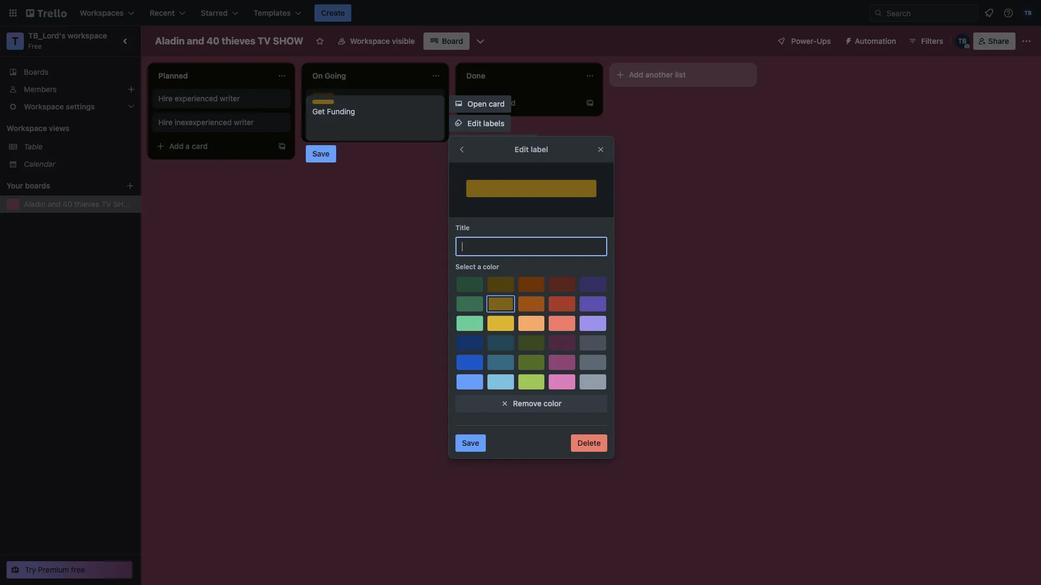 Task type: vqa. For each thing, say whether or not it's contained in the screenshot.
Last
no



Task type: describe. For each thing, give the bounding box(es) containing it.
writer for hire inexexperienced writer
[[234, 118, 254, 127]]

edit for edit labels
[[467, 119, 481, 128]]

label
[[531, 145, 548, 154]]

edit label
[[515, 145, 548, 154]]

copy button
[[449, 193, 493, 210]]

hire experienced writer link
[[158, 93, 284, 104]]

edit for edit dates
[[467, 216, 481, 226]]

change for change cover
[[467, 158, 495, 167]]

archive
[[467, 236, 494, 245]]

writer for hire experienced writer
[[220, 94, 240, 103]]

edit card image
[[431, 94, 439, 102]]

a for add a card button for create from template… icon
[[186, 142, 190, 151]]

tyler black (tylerblack44) image
[[1022, 7, 1035, 20]]

automation button
[[840, 33, 903, 50]]

open
[[467, 99, 487, 108]]

tb_lord's workspace link
[[28, 31, 107, 40]]

thieves inside text box
[[222, 35, 255, 47]]

return to previous screen image
[[458, 145, 466, 154]]

aladin inside text box
[[155, 35, 185, 47]]

try premium free
[[25, 566, 85, 575]]

and inside aladin and 40 thieves tv show link
[[48, 200, 61, 209]]

1 vertical spatial show
[[113, 200, 136, 209]]

edit dates
[[467, 216, 503, 226]]

boards link
[[0, 63, 141, 81]]

0 notifications image
[[983, 7, 996, 20]]

boards
[[25, 181, 50, 190]]

40 inside aladin and 40 thieves tv show text box
[[207, 35, 219, 47]]

another
[[645, 70, 673, 79]]

0 horizontal spatial thieves
[[74, 200, 99, 209]]

Board name text field
[[150, 33, 309, 50]]

ups
[[817, 36, 831, 46]]

color inside remove color button
[[544, 399, 562, 408]]

remove
[[513, 399, 542, 408]]

add a card for create from template… image
[[477, 98, 516, 107]]

edit for edit label
[[515, 145, 529, 154]]

table
[[24, 142, 43, 151]]

archive button
[[449, 232, 501, 249]]

get funding
[[312, 100, 355, 110]]

add a card button for create from template… image
[[460, 94, 581, 112]]

customize views image
[[475, 36, 486, 47]]

hire experienced writer
[[158, 94, 240, 103]]

copy
[[467, 197, 486, 206]]

change members button
[[449, 134, 537, 152]]

add a card for create from template… icon
[[169, 142, 208, 151]]

1 vertical spatial aladin and 40 thieves tv show
[[24, 200, 136, 209]]

add inside button
[[629, 70, 643, 79]]

aladin and 40 thieves tv show link
[[24, 199, 136, 210]]

and inside aladin and 40 thieves tv show text box
[[187, 35, 204, 47]]

hire inexexperienced writer link
[[158, 117, 284, 128]]

close popover image
[[596, 145, 605, 154]]

automation
[[855, 36, 896, 46]]

workspace for workspace views
[[7, 124, 47, 133]]

get
[[312, 100, 325, 110]]

show menu image
[[1021, 36, 1032, 47]]

card right open
[[489, 99, 505, 108]]

open card
[[467, 99, 505, 108]]

hire for hire experienced writer
[[158, 94, 173, 103]]

boards
[[24, 67, 48, 76]]

1 horizontal spatial a
[[477, 263, 481, 271]]

remove color button
[[456, 395, 607, 413]]

labels
[[483, 119, 505, 128]]

premium
[[38, 566, 69, 575]]

views
[[49, 124, 69, 133]]

select a color
[[456, 263, 499, 271]]

workspace views
[[7, 124, 69, 133]]

delete button
[[571, 435, 607, 452]]

free
[[28, 42, 42, 50]]

share button
[[973, 33, 1016, 50]]

filters button
[[905, 33, 947, 50]]

Search field
[[883, 5, 978, 21]]

primary element
[[0, 0, 1041, 26]]

workspace
[[68, 31, 107, 40]]

table link
[[24, 142, 134, 152]]

funding
[[327, 100, 355, 110]]

create from template… image
[[586, 99, 594, 107]]

inexexperienced
[[175, 118, 232, 127]]

1 vertical spatial tv
[[101, 200, 111, 209]]

share
[[988, 36, 1009, 46]]

power-ups
[[791, 36, 831, 46]]

aladin and 40 thieves tv show inside aladin and 40 thieves tv show text box
[[155, 35, 303, 47]]

edit labels button
[[449, 115, 511, 132]]

0 vertical spatial save button
[[306, 145, 336, 163]]

1 vertical spatial aladin
[[24, 200, 46, 209]]

add for create from template… image
[[477, 98, 492, 107]]

your
[[7, 181, 23, 190]]

tb_lord (tylerblack44) image
[[955, 34, 970, 49]]

open card link
[[449, 95, 511, 113]]

move button
[[449, 174, 493, 191]]

workspace visible button
[[331, 33, 421, 50]]



Task type: locate. For each thing, give the bounding box(es) containing it.
Get Funding text field
[[312, 106, 438, 137]]

card up the labels
[[500, 98, 516, 107]]

2 vertical spatial a
[[477, 263, 481, 271]]

color: yellow, title: none image
[[312, 93, 334, 98], [312, 100, 334, 104]]

writer
[[220, 94, 240, 103], [234, 118, 254, 127]]

1 vertical spatial edit
[[515, 145, 529, 154]]

add for create from template… icon
[[169, 142, 184, 151]]

1 horizontal spatial tv
[[258, 35, 271, 47]]

1 vertical spatial save button
[[456, 435, 486, 452]]

move
[[467, 177, 487, 187]]

0 horizontal spatial tv
[[101, 200, 111, 209]]

change for change members
[[467, 138, 495, 147]]

change up move
[[467, 158, 495, 167]]

a right 'select' at left
[[477, 263, 481, 271]]

0 vertical spatial add
[[629, 70, 643, 79]]

0 horizontal spatial show
[[113, 200, 136, 209]]

1 horizontal spatial add a card button
[[460, 94, 581, 112]]

0 horizontal spatial add
[[169, 142, 184, 151]]

1 horizontal spatial thieves
[[222, 35, 255, 47]]

1 horizontal spatial add
[[477, 98, 492, 107]]

add another list button
[[610, 63, 757, 87]]

0 vertical spatial color: yellow, title: none image
[[312, 93, 334, 98]]

t
[[12, 35, 19, 47]]

2 hire from the top
[[158, 118, 173, 127]]

2 vertical spatial add
[[169, 142, 184, 151]]

1 vertical spatial workspace
[[7, 124, 47, 133]]

color right 'select' at left
[[483, 263, 499, 271]]

1 horizontal spatial save button
[[456, 435, 486, 452]]

1 vertical spatial writer
[[234, 118, 254, 127]]

list
[[675, 70, 686, 79]]

and
[[187, 35, 204, 47], [48, 200, 61, 209]]

card down inexexperienced
[[192, 142, 208, 151]]

hire left inexexperienced
[[158, 118, 173, 127]]

0 vertical spatial hire
[[158, 94, 173, 103]]

0 vertical spatial change
[[467, 138, 495, 147]]

remove color
[[513, 399, 562, 408]]

workspace inside button
[[350, 36, 390, 46]]

card for create from template… icon
[[192, 142, 208, 151]]

create from template… image
[[278, 142, 286, 151]]

tv
[[258, 35, 271, 47], [101, 200, 111, 209]]

show inside text box
[[273, 35, 303, 47]]

add a card button
[[460, 94, 581, 112], [152, 138, 273, 155]]

1 horizontal spatial show
[[273, 35, 303, 47]]

save for the rightmost save button
[[462, 439, 479, 448]]

edit left the labels
[[467, 119, 481, 128]]

tb_lord's workspace free
[[28, 31, 107, 50]]

tb_lord's
[[28, 31, 66, 40]]

visible
[[392, 36, 415, 46]]

add left another
[[629, 70, 643, 79]]

show down add board icon on the top left of the page
[[113, 200, 136, 209]]

t link
[[7, 33, 24, 50]]

1 change from the top
[[467, 138, 495, 147]]

1 horizontal spatial and
[[187, 35, 204, 47]]

create button
[[315, 4, 351, 22]]

save
[[312, 149, 330, 158], [462, 439, 479, 448]]

0 vertical spatial show
[[273, 35, 303, 47]]

1 vertical spatial add
[[477, 98, 492, 107]]

2 horizontal spatial a
[[494, 98, 498, 107]]

title
[[456, 224, 470, 232]]

power-
[[791, 36, 817, 46]]

open information menu image
[[1003, 8, 1014, 18]]

cover
[[497, 158, 517, 167]]

add
[[629, 70, 643, 79], [477, 98, 492, 107], [169, 142, 184, 151]]

change cover button
[[449, 154, 523, 171]]

change
[[467, 138, 495, 147], [467, 158, 495, 167]]

color
[[483, 263, 499, 271], [544, 399, 562, 408]]

experienced
[[175, 94, 218, 103]]

1 horizontal spatial add a card
[[477, 98, 516, 107]]

tv inside text box
[[258, 35, 271, 47]]

workspace
[[350, 36, 390, 46], [7, 124, 47, 133]]

0 horizontal spatial a
[[186, 142, 190, 151]]

0 vertical spatial aladin
[[155, 35, 185, 47]]

create
[[321, 8, 345, 17]]

1 vertical spatial thieves
[[74, 200, 99, 209]]

0 horizontal spatial aladin and 40 thieves tv show
[[24, 200, 136, 209]]

0 horizontal spatial aladin
[[24, 200, 46, 209]]

free
[[71, 566, 85, 575]]

color right remove
[[544, 399, 562, 408]]

power-ups button
[[770, 33, 838, 50]]

40
[[207, 35, 219, 47], [63, 200, 72, 209]]

add up edit labels
[[477, 98, 492, 107]]

1 vertical spatial a
[[186, 142, 190, 151]]

writer down "hire experienced writer" link
[[234, 118, 254, 127]]

workspace for workspace visible
[[350, 36, 390, 46]]

search image
[[874, 9, 883, 17]]

workspace left the visible
[[350, 36, 390, 46]]

your boards with 1 items element
[[7, 179, 110, 193]]

add a card button down hire inexexperienced writer
[[152, 138, 273, 155]]

a down inexexperienced
[[186, 142, 190, 151]]

edit left the dates
[[467, 216, 481, 226]]

add a card down inexexperienced
[[169, 142, 208, 151]]

edit left label
[[515, 145, 529, 154]]

sm image
[[840, 33, 855, 48]]

star or unstar board image
[[315, 37, 324, 46]]

filters
[[921, 36, 943, 46]]

0 horizontal spatial and
[[48, 200, 61, 209]]

show
[[273, 35, 303, 47], [113, 200, 136, 209]]

0 horizontal spatial save
[[312, 149, 330, 158]]

add another list
[[629, 70, 686, 79]]

show left star or unstar board image
[[273, 35, 303, 47]]

1 vertical spatial add a card button
[[152, 138, 273, 155]]

1 hire from the top
[[158, 94, 173, 103]]

0 vertical spatial aladin and 40 thieves tv show
[[155, 35, 303, 47]]

0 vertical spatial add a card button
[[460, 94, 581, 112]]

2 vertical spatial edit
[[467, 216, 481, 226]]

a for add a card button associated with create from template… image
[[494, 98, 498, 107]]

0 horizontal spatial add a card
[[169, 142, 208, 151]]

change down edit labels button
[[467, 138, 495, 147]]

board link
[[424, 33, 470, 50]]

1 vertical spatial 40
[[63, 200, 72, 209]]

add down inexexperienced
[[169, 142, 184, 151]]

0 horizontal spatial workspace
[[7, 124, 47, 133]]

1 vertical spatial and
[[48, 200, 61, 209]]

add a card
[[477, 98, 516, 107], [169, 142, 208, 151]]

writer up hire inexexperienced writer link
[[220, 94, 240, 103]]

1 color: yellow, title: none image from the top
[[312, 93, 334, 98]]

1 horizontal spatial save
[[462, 439, 479, 448]]

0 horizontal spatial add a card button
[[152, 138, 273, 155]]

card
[[500, 98, 516, 107], [489, 99, 505, 108], [192, 142, 208, 151]]

0 vertical spatial and
[[187, 35, 204, 47]]

1 horizontal spatial 40
[[207, 35, 219, 47]]

0 vertical spatial workspace
[[350, 36, 390, 46]]

1 horizontal spatial aladin and 40 thieves tv show
[[155, 35, 303, 47]]

1 vertical spatial color
[[544, 399, 562, 408]]

2 change from the top
[[467, 158, 495, 167]]

0 vertical spatial writer
[[220, 94, 240, 103]]

1 vertical spatial save
[[462, 439, 479, 448]]

add a card button up the labels
[[460, 94, 581, 112]]

delete
[[578, 439, 601, 448]]

edit labels
[[467, 119, 505, 128]]

edit dates button
[[449, 213, 510, 230]]

calendar link
[[24, 159, 134, 170]]

change members
[[467, 138, 531, 147]]

0 vertical spatial color
[[483, 263, 499, 271]]

try premium free button
[[7, 562, 132, 579]]

your boards
[[7, 181, 50, 190]]

aladin
[[155, 35, 185, 47], [24, 200, 46, 209]]

a
[[494, 98, 498, 107], [186, 142, 190, 151], [477, 263, 481, 271]]

2 color: yellow, title: none image from the top
[[312, 100, 334, 104]]

board
[[442, 36, 463, 46]]

1 horizontal spatial color
[[544, 399, 562, 408]]

hire for hire inexexperienced writer
[[158, 118, 173, 127]]

0 horizontal spatial color
[[483, 263, 499, 271]]

card for create from template… image
[[500, 98, 516, 107]]

1 horizontal spatial workspace
[[350, 36, 390, 46]]

thieves
[[222, 35, 255, 47], [74, 200, 99, 209]]

hire inexexperienced writer
[[158, 118, 254, 127]]

members
[[497, 138, 531, 147]]

0 vertical spatial a
[[494, 98, 498, 107]]

add a card up the labels
[[477, 98, 516, 107]]

0 vertical spatial 40
[[207, 35, 219, 47]]

0 horizontal spatial 40
[[63, 200, 72, 209]]

save button
[[306, 145, 336, 163], [456, 435, 486, 452]]

0 vertical spatial edit
[[467, 119, 481, 128]]

1 vertical spatial hire
[[158, 118, 173, 127]]

change cover
[[467, 158, 517, 167]]

dates
[[483, 216, 503, 226]]

a right open
[[494, 98, 498, 107]]

get funding link
[[312, 100, 438, 111]]

workspace up table
[[7, 124, 47, 133]]

0 horizontal spatial save button
[[306, 145, 336, 163]]

members
[[24, 85, 57, 94]]

2 horizontal spatial add
[[629, 70, 643, 79]]

add a card button for create from template… icon
[[152, 138, 273, 155]]

1 vertical spatial color: yellow, title: none image
[[312, 100, 334, 104]]

1 vertical spatial change
[[467, 158, 495, 167]]

None text field
[[456, 237, 607, 256]]

hire left experienced
[[158, 94, 173, 103]]

0 vertical spatial thieves
[[222, 35, 255, 47]]

hire
[[158, 94, 173, 103], [158, 118, 173, 127]]

calendar
[[24, 159, 55, 169]]

color: yellow, title: none image
[[466, 180, 596, 197]]

members link
[[0, 81, 141, 98]]

40 inside aladin and 40 thieves tv show link
[[63, 200, 72, 209]]

aladin and 40 thieves tv show
[[155, 35, 303, 47], [24, 200, 136, 209]]

1 vertical spatial add a card
[[169, 142, 208, 151]]

save for top save button
[[312, 149, 330, 158]]

0 vertical spatial add a card
[[477, 98, 516, 107]]

1 horizontal spatial aladin
[[155, 35, 185, 47]]

edit
[[467, 119, 481, 128], [515, 145, 529, 154], [467, 216, 481, 226]]

select
[[456, 263, 476, 271]]

0 vertical spatial save
[[312, 149, 330, 158]]

try
[[25, 566, 36, 575]]

add board image
[[126, 182, 134, 190]]

0 vertical spatial tv
[[258, 35, 271, 47]]

workspace visible
[[350, 36, 415, 46]]



